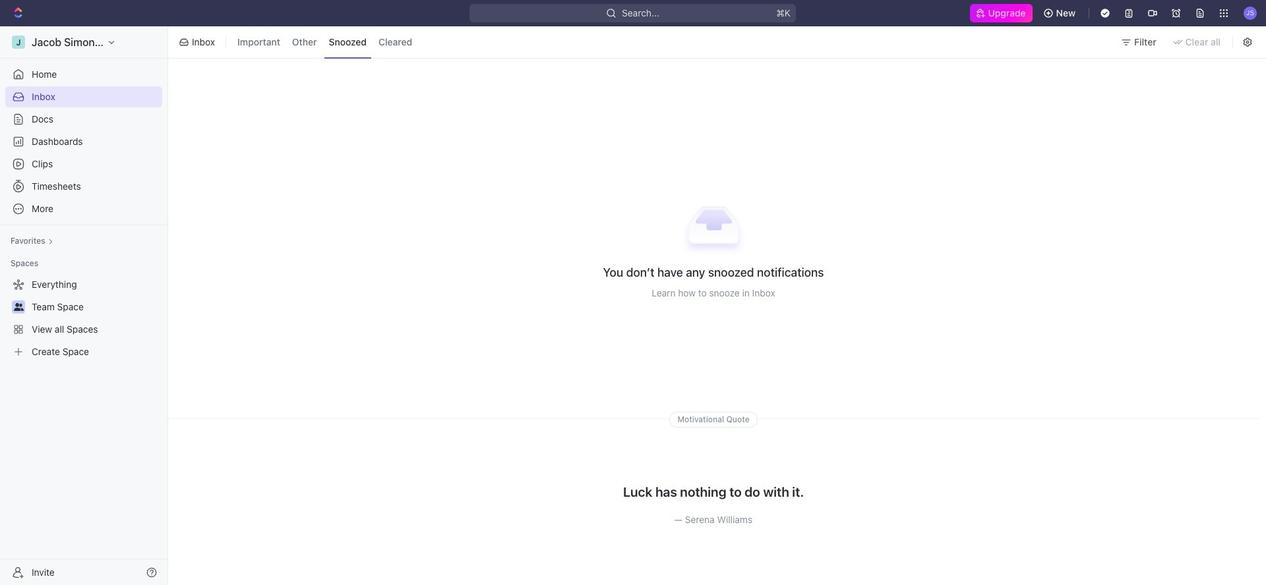 Task type: locate. For each thing, give the bounding box(es) containing it.
user group image
[[14, 303, 23, 311]]

sidebar navigation
[[0, 26, 171, 586]]

tree inside sidebar "navigation"
[[5, 274, 162, 363]]

tab list
[[230, 24, 420, 61]]

tree
[[5, 274, 162, 363]]

jacob simon's workspace, , element
[[12, 36, 25, 49]]



Task type: vqa. For each thing, say whether or not it's contained in the screenshot.
top Docs
no



